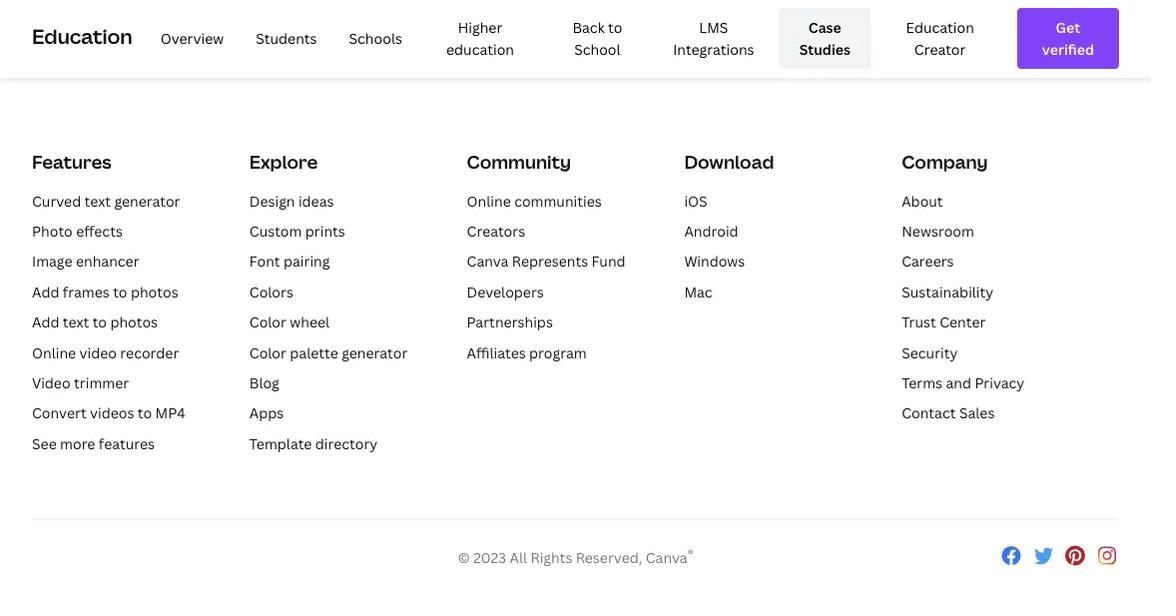 Task type: describe. For each thing, give the bounding box(es) containing it.
android
[[685, 222, 739, 241]]

color for color wheel
[[250, 313, 287, 332]]

affiliates
[[467, 343, 526, 362]]

download
[[685, 150, 775, 174]]

videos
[[90, 404, 134, 423]]

enhancer
[[76, 252, 139, 271]]

template directory link
[[250, 435, 378, 454]]

lms integrations
[[674, 17, 755, 59]]

blog link
[[250, 374, 280, 393]]

case
[[809, 17, 842, 36]]

prints
[[305, 222, 345, 241]]

community
[[467, 150, 572, 174]]

2023
[[474, 549, 507, 568]]

custom
[[250, 222, 302, 241]]

colors
[[250, 283, 294, 302]]

contact
[[902, 404, 957, 423]]

blog
[[250, 374, 280, 393]]

directory
[[315, 435, 378, 454]]

careers
[[902, 252, 955, 271]]

color wheel link
[[250, 313, 330, 332]]

see
[[32, 435, 57, 454]]

font pairing link
[[250, 252, 330, 271]]

privacy
[[975, 374, 1025, 393]]

sustainability link
[[902, 283, 994, 302]]

lms
[[700, 17, 729, 36]]

generator for color palette generator
[[342, 343, 408, 362]]

add text to photos link
[[32, 313, 158, 332]]

canva represents fund link
[[467, 252, 626, 271]]

back
[[573, 17, 605, 36]]

color palette generator
[[250, 343, 408, 362]]

color for color palette generator
[[250, 343, 287, 362]]

template
[[250, 435, 312, 454]]

reserved,
[[576, 549, 643, 568]]

newsroom
[[902, 222, 975, 241]]

©
[[458, 549, 470, 568]]

font pairing
[[250, 252, 330, 271]]

image
[[32, 252, 72, 271]]

program
[[530, 343, 587, 362]]

© 2023 all rights reserved, canva ®
[[458, 546, 694, 568]]

higher education link
[[423, 8, 538, 69]]

education
[[447, 40, 514, 59]]

to for add text to photos
[[93, 313, 107, 332]]

affiliates program
[[467, 343, 587, 362]]

case studies
[[800, 17, 851, 59]]

schools link
[[337, 8, 415, 69]]

represents
[[512, 252, 589, 271]]

features
[[99, 435, 155, 454]]

generator for curved text generator
[[114, 192, 180, 211]]

text for curved
[[85, 192, 111, 211]]

text for add
[[63, 313, 89, 332]]

design ideas link
[[250, 192, 334, 211]]

add frames to photos link
[[32, 283, 178, 302]]

creator
[[915, 40, 966, 59]]

education creator
[[907, 17, 975, 59]]

creators link
[[467, 222, 526, 241]]

curved
[[32, 192, 81, 211]]

security
[[902, 343, 958, 362]]

about link
[[902, 192, 944, 211]]

explore
[[250, 150, 318, 174]]

wheel
[[290, 313, 330, 332]]

add for add text to photos
[[32, 313, 59, 332]]

color wheel
[[250, 313, 330, 332]]

trimmer
[[74, 374, 129, 393]]

video
[[79, 343, 117, 362]]

online video recorder link
[[32, 343, 179, 362]]

video trimmer link
[[32, 374, 129, 393]]

terms
[[902, 374, 943, 393]]

ios
[[685, 192, 708, 211]]

terms and privacy
[[902, 374, 1025, 393]]

colors link
[[250, 283, 294, 302]]

affiliates program link
[[467, 343, 587, 362]]

add text to photos
[[32, 313, 158, 332]]



Task type: vqa. For each thing, say whether or not it's contained in the screenshot.
INTEGRATIONS
yes



Task type: locate. For each thing, give the bounding box(es) containing it.
video
[[32, 374, 71, 393]]

communities
[[515, 192, 602, 211]]

windows
[[685, 252, 746, 271]]

design
[[250, 192, 295, 211]]

to down enhancer
[[113, 283, 127, 302]]

studies
[[800, 40, 851, 59]]

android link
[[685, 222, 739, 241]]

color palette generator link
[[250, 343, 408, 362]]

photos for add text to photos
[[110, 313, 158, 332]]

mac
[[685, 283, 713, 302]]

palette
[[290, 343, 338, 362]]

photos up recorder
[[110, 313, 158, 332]]

sales
[[960, 404, 995, 423]]

education for education
[[32, 22, 133, 50]]

photos down enhancer
[[131, 283, 178, 302]]

to inside back to school
[[608, 17, 623, 36]]

curved text generator
[[32, 192, 180, 211]]

online for online communities
[[467, 192, 511, 211]]

developers link
[[467, 283, 544, 302]]

0 vertical spatial add
[[32, 283, 59, 302]]

menu bar
[[141, 8, 1002, 69]]

fund
[[592, 252, 626, 271]]

overview
[[161, 29, 224, 48]]

1 vertical spatial photos
[[110, 313, 158, 332]]

0 vertical spatial photos
[[131, 283, 178, 302]]

0 horizontal spatial education
[[32, 22, 133, 50]]

image enhancer
[[32, 252, 139, 271]]

company
[[902, 150, 989, 174]]

1 horizontal spatial generator
[[342, 343, 408, 362]]

add
[[32, 283, 59, 302], [32, 313, 59, 332]]

education inside 'link'
[[907, 17, 975, 36]]

generator up effects
[[114, 192, 180, 211]]

2 add from the top
[[32, 313, 59, 332]]

back to school
[[573, 17, 623, 59]]

1 horizontal spatial online
[[467, 192, 511, 211]]

font
[[250, 252, 280, 271]]

0 vertical spatial generator
[[114, 192, 180, 211]]

1 horizontal spatial canva
[[646, 549, 688, 568]]

color up blog link
[[250, 343, 287, 362]]

back to school link
[[546, 8, 649, 69]]

education element
[[32, 0, 1120, 77]]

newsroom link
[[902, 222, 975, 241]]

online up the creators
[[467, 192, 511, 211]]

see more features link
[[32, 435, 155, 454]]

add down image
[[32, 283, 59, 302]]

developers
[[467, 283, 544, 302]]

canva represents fund
[[467, 252, 626, 271]]

0 vertical spatial online
[[467, 192, 511, 211]]

custom prints link
[[250, 222, 345, 241]]

get verified image
[[1036, 16, 1102, 61]]

0 horizontal spatial online
[[32, 343, 76, 362]]

1 color from the top
[[250, 313, 287, 332]]

students
[[256, 29, 317, 48]]

school
[[575, 40, 621, 59]]

to
[[608, 17, 623, 36], [113, 283, 127, 302], [93, 313, 107, 332], [138, 404, 152, 423]]

higher education
[[447, 17, 514, 59]]

text up effects
[[85, 192, 111, 211]]

students link
[[244, 8, 329, 69]]

add for add frames to photos
[[32, 283, 59, 302]]

contact sales link
[[902, 404, 995, 423]]

photo
[[32, 222, 73, 241]]

mp4
[[155, 404, 186, 423]]

all
[[510, 549, 527, 568]]

0 horizontal spatial canva
[[467, 252, 509, 271]]

case studies link
[[779, 8, 872, 69]]

canva down the creators
[[467, 252, 509, 271]]

trust center
[[902, 313, 986, 332]]

online communities
[[467, 192, 602, 211]]

text down frames
[[63, 313, 89, 332]]

menu bar containing higher education
[[141, 8, 1002, 69]]

1 vertical spatial online
[[32, 343, 76, 362]]

online up video
[[32, 343, 76, 362]]

trust
[[902, 313, 937, 332]]

curved text generator link
[[32, 192, 180, 211]]

color
[[250, 313, 287, 332], [250, 343, 287, 362]]

photo effects link
[[32, 222, 123, 241]]

to right back
[[608, 17, 623, 36]]

mac link
[[685, 283, 713, 302]]

add up video
[[32, 313, 59, 332]]

convert videos to mp4 link
[[32, 404, 186, 423]]

®
[[688, 546, 694, 562]]

menu bar inside education element
[[141, 8, 1002, 69]]

canva inside © 2023 all rights reserved, canva ®
[[646, 549, 688, 568]]

contact sales
[[902, 404, 995, 423]]

to left mp4
[[138, 404, 152, 423]]

0 horizontal spatial generator
[[114, 192, 180, 211]]

rights
[[531, 549, 573, 568]]

color down colors
[[250, 313, 287, 332]]

canva right the 'reserved,'
[[646, 549, 688, 568]]

frames
[[63, 283, 110, 302]]

online for online video recorder
[[32, 343, 76, 362]]

features
[[32, 150, 111, 174]]

see more features
[[32, 435, 155, 454]]

online
[[467, 192, 511, 211], [32, 343, 76, 362]]

terms and privacy link
[[902, 374, 1025, 393]]

trust center link
[[902, 313, 986, 332]]

education creator link
[[880, 8, 1002, 69]]

0 vertical spatial color
[[250, 313, 287, 332]]

sustainability
[[902, 283, 994, 302]]

1 vertical spatial text
[[63, 313, 89, 332]]

pairing
[[284, 252, 330, 271]]

apps
[[250, 404, 284, 423]]

2 color from the top
[[250, 343, 287, 362]]

partnerships
[[467, 313, 553, 332]]

apps link
[[250, 404, 284, 423]]

generator right palette at the left bottom
[[342, 343, 408, 362]]

template directory
[[250, 435, 378, 454]]

creators
[[467, 222, 526, 241]]

photo effects
[[32, 222, 123, 241]]

1 vertical spatial color
[[250, 343, 287, 362]]

more
[[60, 435, 95, 454]]

education for education creator
[[907, 17, 975, 36]]

online communities link
[[467, 192, 602, 211]]

lms integrations link
[[657, 8, 771, 69]]

photos for add frames to photos
[[131, 283, 178, 302]]

to up video at the left bottom of page
[[93, 313, 107, 332]]

1 vertical spatial add
[[32, 313, 59, 332]]

1 horizontal spatial education
[[907, 17, 975, 36]]

design ideas
[[250, 192, 334, 211]]

windows link
[[685, 252, 746, 271]]

0 vertical spatial text
[[85, 192, 111, 211]]

1 vertical spatial canva
[[646, 549, 688, 568]]

to for convert videos to mp4
[[138, 404, 152, 423]]

0 vertical spatial canva
[[467, 252, 509, 271]]

careers link
[[902, 252, 955, 271]]

online video recorder
[[32, 343, 179, 362]]

1 vertical spatial generator
[[342, 343, 408, 362]]

to for add frames to photos
[[113, 283, 127, 302]]

custom prints
[[250, 222, 345, 241]]

integrations
[[674, 40, 755, 59]]

about
[[902, 192, 944, 211]]

1 add from the top
[[32, 283, 59, 302]]

higher
[[458, 17, 503, 36]]



